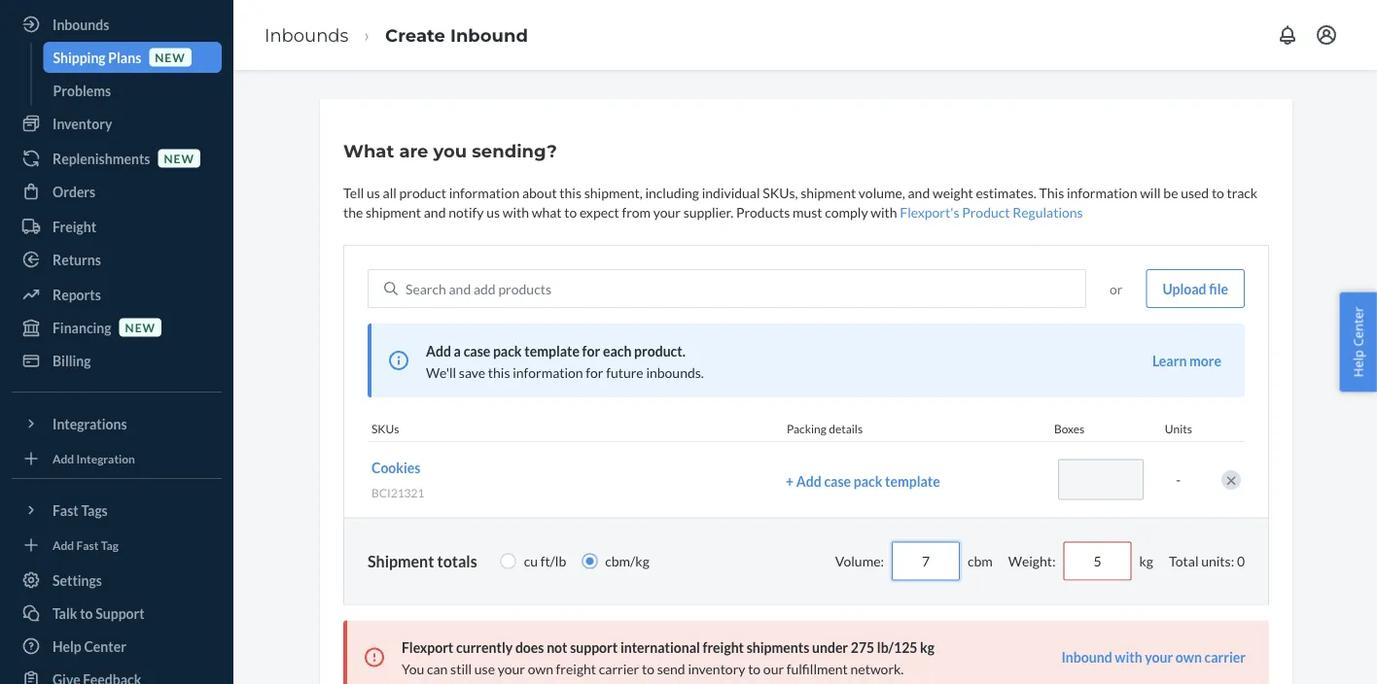 Task type: describe. For each thing, give the bounding box(es) containing it.
fulfillment
[[787, 661, 848, 678]]

1 vertical spatial center
[[84, 638, 126, 655]]

0 horizontal spatial with
[[502, 204, 529, 220]]

inbound inside button
[[1061, 649, 1112, 666]]

individual
[[702, 184, 760, 201]]

plans
[[108, 49, 141, 66]]

a
[[454, 343, 461, 359]]

integrations button
[[12, 408, 222, 440]]

case for a
[[464, 343, 490, 359]]

talk
[[53, 605, 77, 622]]

network.
[[850, 661, 904, 678]]

ft/lb
[[540, 553, 566, 570]]

skus
[[372, 422, 399, 436]]

0 horizontal spatial inbounds link
[[12, 9, 222, 40]]

volume,
[[859, 184, 905, 201]]

0 vertical spatial and
[[908, 184, 930, 201]]

1 horizontal spatial with
[[871, 204, 897, 220]]

what are you sending?
[[343, 140, 557, 161]]

sending?
[[472, 140, 557, 161]]

volume:
[[835, 553, 884, 570]]

learn more
[[1152, 353, 1221, 369]]

product.
[[634, 343, 685, 359]]

reports link
[[12, 279, 222, 310]]

integration
[[76, 452, 135, 466]]

about
[[522, 184, 557, 201]]

under
[[812, 640, 848, 656]]

inventory
[[688, 661, 745, 678]]

add for add a case pack template for each product. we'll save this information for future inbounds.
[[426, 343, 451, 359]]

flexport's product regulations
[[900, 204, 1083, 220]]

create inbound
[[385, 24, 528, 46]]

flexport
[[402, 640, 453, 656]]

to right used
[[1212, 184, 1224, 201]]

cookies
[[372, 460, 421, 476]]

regulations
[[1013, 204, 1083, 220]]

search and add products
[[406, 281, 551, 297]]

inbounds inside breadcrumbs navigation
[[265, 24, 349, 46]]

you
[[402, 661, 424, 678]]

your inside flexport currently does not support international freight shipments under 275 lb/125 kg you can still use your own freight carrier to send inventory to our fulfillment network.
[[498, 661, 525, 678]]

inbounds.
[[646, 364, 704, 381]]

products
[[736, 204, 790, 220]]

pack for add
[[854, 474, 882, 490]]

upload
[[1163, 281, 1207, 297]]

help center link
[[12, 631, 222, 662]]

all
[[383, 184, 397, 201]]

freight
[[53, 218, 96, 235]]

billing link
[[12, 345, 222, 376]]

upload file
[[1163, 281, 1228, 297]]

will
[[1140, 184, 1161, 201]]

can
[[427, 661, 448, 678]]

our
[[763, 661, 784, 678]]

add fast tag
[[53, 538, 119, 552]]

1 vertical spatial shipment
[[366, 204, 421, 220]]

product
[[962, 204, 1010, 220]]

comply
[[825, 204, 868, 220]]

inbound inside breadcrumbs navigation
[[450, 24, 528, 46]]

help inside help center button
[[1349, 350, 1367, 378]]

information left 'will' at the top right of page
[[1067, 184, 1137, 201]]

billing
[[53, 353, 91, 369]]

packing details
[[787, 422, 863, 436]]

or
[[1110, 281, 1123, 297]]

cbm/kg
[[605, 553, 649, 570]]

1 vertical spatial for
[[586, 364, 603, 381]]

still
[[450, 661, 472, 678]]

returns
[[53, 251, 101, 268]]

1 horizontal spatial kg
[[1139, 553, 1153, 570]]

1 horizontal spatial shipment
[[801, 184, 856, 201]]

file
[[1209, 281, 1228, 297]]

inbound with your own carrier
[[1061, 649, 1246, 666]]

own inside flexport currently does not support international freight shipments under 275 lb/125 kg you can still use your own freight carrier to send inventory to our fulfillment network.
[[528, 661, 553, 678]]

freight link
[[12, 211, 222, 242]]

fast tags button
[[12, 495, 222, 526]]

talk to support button
[[12, 598, 222, 629]]

inbounds link inside breadcrumbs navigation
[[265, 24, 349, 46]]

to left 'send'
[[642, 661, 654, 678]]

0 horizontal spatial inbounds
[[53, 16, 109, 33]]

add a case pack template for each product. we'll save this information for future inbounds.
[[426, 343, 704, 381]]

orders
[[53, 183, 96, 200]]

settings link
[[12, 565, 222, 596]]

support
[[570, 640, 618, 656]]

1 vertical spatial fast
[[76, 538, 99, 552]]

skus,
[[763, 184, 798, 201]]

track
[[1227, 184, 1258, 201]]

estimates.
[[976, 184, 1037, 201]]

from
[[622, 204, 651, 220]]

help inside help center link
[[53, 638, 81, 655]]

add inside + add case pack template link
[[796, 474, 822, 490]]

row containing cookies
[[368, 442, 1245, 518]]

be
[[1163, 184, 1178, 201]]

inventory
[[53, 115, 112, 132]]

new for replenishments
[[164, 151, 194, 165]]

tag
[[101, 538, 119, 552]]

tags
[[81, 502, 108, 519]]

more
[[1189, 353, 1221, 369]]

integrations
[[53, 416, 127, 432]]

used
[[1181, 184, 1209, 201]]

275
[[851, 640, 874, 656]]

search
[[406, 281, 446, 297]]

search image
[[384, 282, 398, 296]]

shipment,
[[584, 184, 643, 201]]

-
[[1176, 472, 1181, 488]]



Task type: vqa. For each thing, say whether or not it's contained in the screenshot.
Users
no



Task type: locate. For each thing, give the bounding box(es) containing it.
+ add case pack template
[[786, 474, 940, 490]]

fast
[[53, 502, 79, 519], [76, 538, 99, 552]]

not
[[547, 640, 567, 656]]

new right plans
[[155, 50, 186, 64]]

carrier inside button
[[1205, 649, 1246, 666]]

1 vertical spatial template
[[885, 474, 940, 490]]

kg
[[1139, 553, 1153, 570], [920, 640, 935, 656]]

case for add
[[824, 474, 851, 490]]

fast left tags
[[53, 502, 79, 519]]

0 horizontal spatial shipment
[[366, 204, 421, 220]]

pack right a
[[493, 343, 522, 359]]

information up notify
[[449, 184, 520, 201]]

to right talk
[[80, 605, 93, 622]]

to left our
[[748, 661, 761, 678]]

cbm
[[968, 553, 993, 570]]

supplier.
[[683, 204, 733, 220]]

us
[[367, 184, 380, 201], [486, 204, 500, 220]]

and down product
[[424, 204, 446, 220]]

shipment totals
[[368, 552, 477, 571]]

shipment up comply
[[801, 184, 856, 201]]

financing
[[53, 319, 111, 336]]

help center
[[1349, 307, 1367, 378], [53, 638, 126, 655]]

0 horizontal spatial own
[[528, 661, 553, 678]]

0 horizontal spatial help center
[[53, 638, 126, 655]]

this inside 'add a case pack template for each product. we'll save this information for future inbounds.'
[[488, 364, 510, 381]]

this up what
[[560, 184, 582, 201]]

create
[[385, 24, 445, 46]]

row
[[368, 442, 1245, 518]]

freight up inventory
[[703, 640, 744, 656]]

+
[[786, 474, 794, 490]]

pack inside 'add a case pack template for each product. we'll save this information for future inbounds.'
[[493, 343, 522, 359]]

bci21321
[[372, 486, 424, 500]]

upload file button
[[1146, 269, 1245, 308]]

add
[[474, 281, 496, 297]]

shipping
[[53, 49, 106, 66]]

shipment down all
[[366, 204, 421, 220]]

0 vertical spatial center
[[1349, 307, 1367, 347]]

save
[[459, 364, 485, 381]]

and up flexport's
[[908, 184, 930, 201]]

0 horizontal spatial inbound
[[450, 24, 528, 46]]

0 vertical spatial shipment
[[801, 184, 856, 201]]

0 vertical spatial new
[[155, 50, 186, 64]]

what
[[343, 140, 394, 161]]

add up settings
[[53, 538, 74, 552]]

add integration link
[[12, 447, 222, 471]]

new for shipping plans
[[155, 50, 186, 64]]

1 horizontal spatial template
[[885, 474, 940, 490]]

help center inside button
[[1349, 307, 1367, 378]]

units:
[[1201, 553, 1234, 570]]

the
[[343, 204, 363, 220]]

tell
[[343, 184, 364, 201]]

0 horizontal spatial this
[[488, 364, 510, 381]]

replenishments
[[53, 150, 150, 167]]

settings
[[53, 572, 102, 589]]

template for add
[[885, 474, 940, 490]]

0 horizontal spatial your
[[498, 661, 525, 678]]

0 vertical spatial pack
[[493, 343, 522, 359]]

own
[[1176, 649, 1202, 666], [528, 661, 553, 678]]

1 vertical spatial freight
[[556, 661, 596, 678]]

does
[[515, 640, 544, 656]]

0 horizontal spatial freight
[[556, 661, 596, 678]]

carrier
[[1205, 649, 1246, 666], [599, 661, 639, 678]]

case right a
[[464, 343, 490, 359]]

add left a
[[426, 343, 451, 359]]

pack down details
[[854, 474, 882, 490]]

us left all
[[367, 184, 380, 201]]

0 vertical spatial inbound
[[450, 24, 528, 46]]

own down total
[[1176, 649, 1202, 666]]

0 horizontal spatial case
[[464, 343, 490, 359]]

send
[[657, 661, 685, 678]]

case right +
[[824, 474, 851, 490]]

0 horizontal spatial pack
[[493, 343, 522, 359]]

template left the each
[[524, 343, 580, 359]]

0 vertical spatial kg
[[1139, 553, 1153, 570]]

inbound
[[450, 24, 528, 46], [1061, 649, 1112, 666]]

1 horizontal spatial help
[[1349, 350, 1367, 378]]

shipment
[[368, 552, 434, 571]]

new up orders link
[[164, 151, 194, 165]]

packing
[[787, 422, 827, 436]]

1 vertical spatial pack
[[854, 474, 882, 490]]

1 horizontal spatial pack
[[854, 474, 882, 490]]

1 vertical spatial inbound
[[1061, 649, 1112, 666]]

1 horizontal spatial freight
[[703, 640, 744, 656]]

must
[[793, 204, 822, 220]]

add inside add fast tag link
[[53, 538, 74, 552]]

2 horizontal spatial your
[[1145, 649, 1173, 666]]

this
[[560, 184, 582, 201], [488, 364, 510, 381]]

with
[[502, 204, 529, 220], [871, 204, 897, 220], [1115, 649, 1142, 666]]

with inside button
[[1115, 649, 1142, 666]]

0 horizontal spatial and
[[424, 204, 446, 220]]

1 horizontal spatial us
[[486, 204, 500, 220]]

cookies link
[[372, 460, 421, 476]]

inbound right create
[[450, 24, 528, 46]]

1 vertical spatial help center
[[53, 638, 126, 655]]

1 vertical spatial help
[[53, 638, 81, 655]]

information inside 'add a case pack template for each product. we'll save this information for future inbounds.'
[[513, 364, 583, 381]]

1 horizontal spatial inbounds link
[[265, 24, 349, 46]]

+ add case pack template link
[[786, 472, 1035, 492]]

for
[[582, 343, 600, 359], [586, 364, 603, 381]]

problems
[[53, 82, 111, 99]]

flexport currently does not support international freight shipments under 275 lb/125 kg you can still use your own freight carrier to send inventory to our fulfillment network.
[[402, 640, 935, 678]]

including
[[645, 184, 699, 201]]

new for financing
[[125, 320, 156, 334]]

add inside add integration link
[[53, 452, 74, 466]]

2 horizontal spatial and
[[908, 184, 930, 201]]

add for add fast tag
[[53, 538, 74, 552]]

pack inside row
[[854, 474, 882, 490]]

inbound with your own carrier button
[[1061, 648, 1246, 667]]

cu ft/lb
[[524, 553, 566, 570]]

kg inside flexport currently does not support international freight shipments under 275 lb/125 kg you can still use your own freight carrier to send inventory to our fulfillment network.
[[920, 640, 935, 656]]

None radio
[[582, 554, 597, 569]]

0 horizontal spatial carrier
[[599, 661, 639, 678]]

add inside 'add a case pack template for each product. we'll save this information for future inbounds.'
[[426, 343, 451, 359]]

1 vertical spatial case
[[824, 474, 851, 490]]

0 text field
[[892, 542, 960, 581]]

notify
[[448, 204, 484, 220]]

future
[[606, 364, 643, 381]]

tell us all product information about this shipment, including individual skus, shipment volume, and weight estimates. this information will be used to track the shipment and notify us with what to expect from your supplier. products must comply with
[[343, 184, 1258, 220]]

learn more button
[[1152, 351, 1221, 371]]

inbound down 0 text field
[[1061, 649, 1112, 666]]

1 horizontal spatial inbound
[[1061, 649, 1112, 666]]

new down reports link
[[125, 320, 156, 334]]

are
[[399, 140, 428, 161]]

add for add integration
[[53, 452, 74, 466]]

learn
[[1152, 353, 1187, 369]]

add left integration
[[53, 452, 74, 466]]

us right notify
[[486, 204, 500, 220]]

this
[[1039, 184, 1064, 201]]

for left the each
[[582, 343, 600, 359]]

freight down support
[[556, 661, 596, 678]]

0 vertical spatial template
[[524, 343, 580, 359]]

units
[[1165, 422, 1192, 436]]

use
[[474, 661, 495, 678]]

1 horizontal spatial help center
[[1349, 307, 1367, 378]]

carrier inside flexport currently does not support international freight shipments under 275 lb/125 kg you can still use your own freight carrier to send inventory to our fulfillment network.
[[599, 661, 639, 678]]

1 vertical spatial new
[[164, 151, 194, 165]]

1 vertical spatial and
[[424, 204, 446, 220]]

help center button
[[1340, 292, 1377, 392]]

to right what
[[564, 204, 577, 220]]

0 vertical spatial help center
[[1349, 307, 1367, 378]]

your inside 'inbound with your own carrier' button
[[1145, 649, 1173, 666]]

0 vertical spatial case
[[464, 343, 490, 359]]

1 horizontal spatial center
[[1349, 307, 1367, 347]]

breadcrumbs navigation
[[249, 7, 544, 63]]

your
[[653, 204, 681, 220], [1145, 649, 1173, 666], [498, 661, 525, 678]]

case inside 'add a case pack template for each product. we'll save this information for future inbounds.'
[[464, 343, 490, 359]]

information
[[449, 184, 520, 201], [1067, 184, 1137, 201], [513, 364, 583, 381]]

template inside 'add a case pack template for each product. we'll save this information for future inbounds.'
[[524, 343, 580, 359]]

weight
[[933, 184, 973, 201]]

0 vertical spatial for
[[582, 343, 600, 359]]

information right save
[[513, 364, 583, 381]]

products
[[498, 281, 551, 297]]

fast left 'tag'
[[76, 538, 99, 552]]

center
[[1349, 307, 1367, 347], [84, 638, 126, 655]]

center inside button
[[1349, 307, 1367, 347]]

template
[[524, 343, 580, 359], [885, 474, 940, 490]]

lb/125
[[877, 640, 917, 656]]

product
[[399, 184, 446, 201]]

1 horizontal spatial case
[[824, 474, 851, 490]]

own down does
[[528, 661, 553, 678]]

support
[[96, 605, 145, 622]]

2 vertical spatial new
[[125, 320, 156, 334]]

0 text field
[[1063, 542, 1132, 581]]

0 vertical spatial fast
[[53, 502, 79, 519]]

0 vertical spatial freight
[[703, 640, 744, 656]]

international
[[620, 640, 700, 656]]

open account menu image
[[1315, 23, 1338, 47]]

1 horizontal spatial inbounds
[[265, 24, 349, 46]]

your inside tell us all product information about this shipment, including individual skus, shipment volume, and weight estimates. this information will be used to track the shipment and notify us with what to expect from your supplier. products must comply with
[[653, 204, 681, 220]]

0 vertical spatial help
[[1349, 350, 1367, 378]]

this inside tell us all product information about this shipment, including individual skus, shipment volume, and weight estimates. this information will be used to track the shipment and notify us with what to expect from your supplier. products must comply with
[[560, 184, 582, 201]]

0 horizontal spatial center
[[84, 638, 126, 655]]

pack for a
[[493, 343, 522, 359]]

0 horizontal spatial kg
[[920, 640, 935, 656]]

reports
[[53, 286, 101, 303]]

carrier down support
[[599, 661, 639, 678]]

open notifications image
[[1276, 23, 1299, 47]]

template for a
[[524, 343, 580, 359]]

for left future
[[586, 364, 603, 381]]

2 vertical spatial and
[[449, 281, 471, 297]]

None radio
[[501, 554, 516, 569]]

to
[[1212, 184, 1224, 201], [564, 204, 577, 220], [80, 605, 93, 622], [642, 661, 654, 678], [748, 661, 761, 678]]

template up 0 text box
[[885, 474, 940, 490]]

add integration
[[53, 452, 135, 466]]

this right save
[[488, 364, 510, 381]]

fast inside dropdown button
[[53, 502, 79, 519]]

1 vertical spatial us
[[486, 204, 500, 220]]

returns link
[[12, 244, 222, 275]]

add right +
[[796, 474, 822, 490]]

Number of boxes number field
[[1058, 460, 1144, 501]]

kg right lb/125
[[920, 640, 935, 656]]

create inbound link
[[385, 24, 528, 46]]

help
[[1349, 350, 1367, 378], [53, 638, 81, 655]]

1 horizontal spatial your
[[653, 204, 681, 220]]

own inside button
[[1176, 649, 1202, 666]]

0 horizontal spatial template
[[524, 343, 580, 359]]

cu
[[524, 553, 538, 570]]

0 vertical spatial us
[[367, 184, 380, 201]]

case
[[464, 343, 490, 359], [824, 474, 851, 490]]

0 vertical spatial this
[[560, 184, 582, 201]]

and left add
[[449, 281, 471, 297]]

to inside button
[[80, 605, 93, 622]]

1 horizontal spatial and
[[449, 281, 471, 297]]

carrier down units:
[[1205, 649, 1246, 666]]

add
[[426, 343, 451, 359], [53, 452, 74, 466], [796, 474, 822, 490], [53, 538, 74, 552]]

2 horizontal spatial with
[[1115, 649, 1142, 666]]

kg left total
[[1139, 553, 1153, 570]]

add fast tag link
[[12, 534, 222, 557]]

freight
[[703, 640, 744, 656], [556, 661, 596, 678]]

1 horizontal spatial carrier
[[1205, 649, 1246, 666]]

1 vertical spatial this
[[488, 364, 510, 381]]

shipments
[[747, 640, 809, 656]]

what
[[532, 204, 562, 220]]

0 horizontal spatial help
[[53, 638, 81, 655]]

1 horizontal spatial own
[[1176, 649, 1202, 666]]

1 vertical spatial kg
[[920, 640, 935, 656]]

details
[[829, 422, 863, 436]]

1 horizontal spatial this
[[560, 184, 582, 201]]

0 horizontal spatial us
[[367, 184, 380, 201]]



